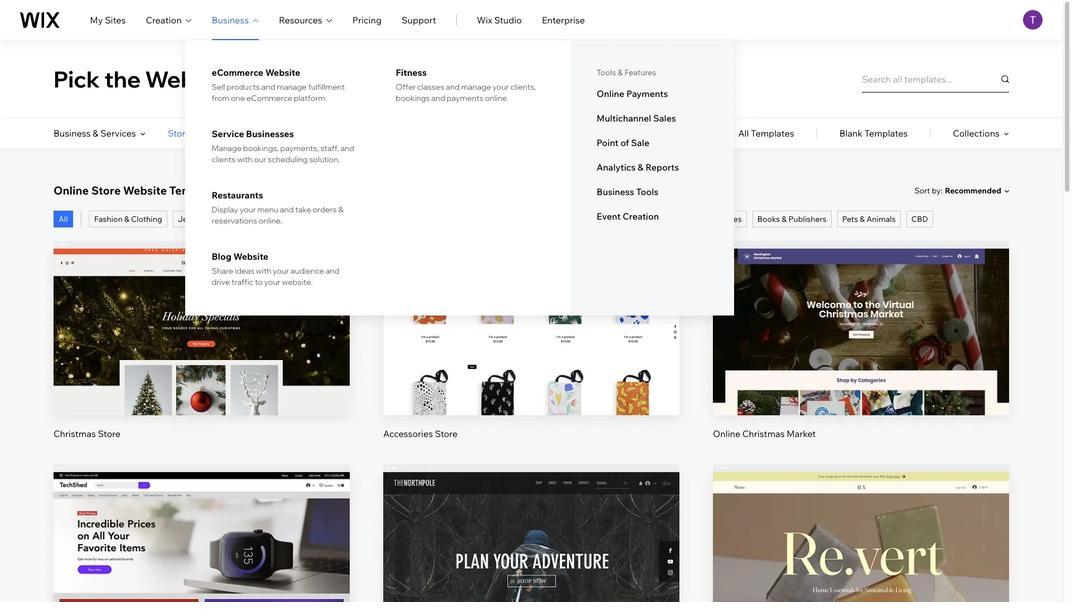 Task type: describe. For each thing, give the bounding box(es) containing it.
online for online store website templates
[[54, 184, 89, 197]]

& for books & publishers
[[782, 214, 787, 224]]

edit for view popup button for 'online store website templates - home goods store' image
[[853, 533, 869, 545]]

pets & animals link
[[837, 211, 901, 228]]

pricing link
[[352, 13, 382, 26]]

blank
[[839, 128, 863, 139]]

accessories store
[[383, 428, 458, 439]]

view button for the online store website templates - electronics store image
[[175, 563, 228, 590]]

wix
[[477, 14, 492, 25]]

reservations
[[212, 216, 257, 226]]

arts & crafts
[[275, 214, 321, 224]]

multichannel sales
[[597, 113, 676, 124]]

event creation link
[[597, 211, 707, 222]]

online store website templates - online christmas market image
[[713, 249, 1009, 415]]

all templates link
[[738, 118, 794, 148]]

and up payments
[[446, 82, 460, 92]]

view for online store website templates - backpack store image's view popup button
[[521, 571, 542, 582]]

view button for online store website templates - backpack store image
[[505, 563, 558, 590]]

your down blog website link on the top left
[[273, 266, 289, 276]]

& for business & services
[[93, 128, 98, 139]]

fashion & clothing link
[[89, 211, 167, 228]]

event
[[597, 211, 621, 222]]

books & publishers link
[[752, 211, 832, 228]]

products
[[227, 82, 260, 92]]

edit button for view popup button within online christmas market group
[[835, 302, 888, 329]]

online store website templates - electronics store image
[[54, 472, 350, 603]]

view button inside christmas store group
[[175, 340, 228, 367]]

businesses
[[246, 128, 294, 139]]

sports & outdoors
[[553, 214, 621, 224]]

online for online christmas market
[[713, 428, 740, 439]]

& for tools & features
[[618, 68, 623, 78]]

business group
[[185, 40, 734, 316]]

analytics
[[597, 162, 636, 173]]

& for jewelry & accessories
[[209, 214, 214, 224]]

ecommerce website link
[[212, 67, 359, 78]]

website inside blog website share ideas with your audience and drive traffic to your website.
[[234, 251, 268, 262]]

accessories inside accessories store group
[[383, 428, 433, 439]]

to
[[255, 277, 263, 287]]

fitness
[[396, 67, 427, 78]]

classes
[[417, 82, 444, 92]]

2 christmas from the left
[[742, 428, 785, 439]]

services
[[100, 128, 136, 139]]

edit button for online store website templates - backpack store image's view popup button
[[505, 526, 558, 552]]

kids & babies link
[[687, 211, 747, 228]]

analytics & reports
[[597, 162, 679, 173]]

online store website templates - backpack store image
[[383, 472, 679, 603]]

offer
[[396, 82, 416, 92]]

display
[[212, 205, 238, 215]]

clients
[[212, 155, 236, 165]]

support link
[[402, 13, 436, 26]]

1 horizontal spatial tools
[[636, 186, 659, 197]]

outdoors
[[586, 214, 621, 224]]

multichannel sales link
[[597, 113, 707, 124]]

crafts
[[298, 214, 321, 224]]

your right to
[[264, 277, 280, 287]]

creation button
[[146, 13, 192, 26]]

wix studio link
[[477, 13, 522, 26]]

view for the online store website templates - electronics store image view popup button
[[191, 571, 212, 582]]

analytics & reports link
[[597, 162, 707, 173]]

template
[[240, 65, 341, 93]]

clients,
[[510, 82, 536, 92]]

creation inside creation dropdown button
[[146, 14, 182, 25]]

edit for online store website templates - backpack store image's view popup button
[[523, 533, 540, 545]]

business tools link
[[597, 186, 707, 197]]

1 christmas from the left
[[54, 428, 96, 439]]

by:
[[932, 185, 943, 196]]

resources button
[[279, 13, 332, 26]]

menu
[[257, 205, 278, 215]]

and inside blog website share ideas with your audience and drive traffic to your website.
[[326, 266, 339, 276]]

orders
[[313, 205, 337, 215]]

blog website share ideas with your audience and drive traffic to your website.
[[212, 251, 339, 287]]

online christmas market group
[[713, 241, 1009, 440]]

wix studio
[[477, 14, 522, 25]]

store inside categories by subject element
[[168, 128, 190, 139]]

all for all
[[59, 214, 68, 224]]

all link
[[54, 211, 73, 228]]

audience
[[291, 266, 324, 276]]

all for all templates
[[738, 128, 749, 139]]

business tools
[[597, 186, 659, 197]]

your inside fitness offer classes and manage your clients, bookings and payments online.
[[493, 82, 509, 92]]

babies
[[717, 214, 742, 224]]

arts & crafts link
[[270, 211, 326, 228]]

my sites link
[[90, 13, 126, 26]]

online store website templates - accessories store image
[[383, 249, 679, 415]]

your inside restaurants display your menu and take orders & reservations online.
[[240, 205, 256, 215]]

view button for online store website templates - online christmas market "image"
[[835, 340, 888, 367]]

books & publishers
[[757, 214, 827, 224]]

store for christmas store
[[98, 428, 120, 439]]

of
[[621, 137, 629, 148]]

sort
[[914, 185, 930, 196]]

jewelry & accessories link
[[173, 211, 264, 228]]

pets
[[842, 214, 858, 224]]

the
[[104, 65, 141, 93]]

& for analytics & reports
[[638, 162, 644, 173]]

website inside ecommerce website sell products and manage fulfillment from one ecommerce platform.
[[265, 67, 300, 78]]

business for business
[[212, 14, 249, 25]]

& for sports & outdoors
[[579, 214, 584, 224]]

online christmas market
[[713, 428, 816, 439]]

generic categories element
[[738, 118, 1009, 148]]

and down the classes
[[431, 93, 445, 103]]

christmas store
[[54, 428, 120, 439]]

creative
[[222, 128, 257, 139]]

and inside ecommerce website sell products and manage fulfillment from one ecommerce platform.
[[261, 82, 275, 92]]

service
[[212, 128, 244, 139]]

edit button for the online store website templates - electronics store image view popup button
[[175, 526, 228, 552]]

sites
[[105, 14, 126, 25]]

online store website templates - christmas store image
[[54, 249, 350, 415]]

platform.
[[294, 93, 327, 103]]

ecommerce website sell products and manage fulfillment from one ecommerce platform.
[[212, 67, 345, 103]]

manage inside fitness offer classes and manage your clients, bookings and payments online.
[[461, 82, 491, 92]]

studio
[[494, 14, 522, 25]]

restaurants display your menu and take orders & reservations online.
[[212, 190, 344, 226]]

& for kids & babies
[[710, 214, 715, 224]]

enterprise link
[[542, 13, 585, 26]]

clothing
[[131, 214, 162, 224]]

categories. use the left and right arrow keys to navigate the menu element
[[0, 118, 1063, 148]]

reports
[[646, 162, 679, 173]]

restaurants
[[212, 190, 263, 201]]

manage inside ecommerce website sell products and manage fulfillment from one ecommerce platform.
[[277, 82, 307, 92]]



Task type: vqa. For each thing, say whether or not it's contained in the screenshot.
View popup button inside the T- Shirt Store group
no



Task type: locate. For each thing, give the bounding box(es) containing it.
templates for blank templates
[[865, 128, 908, 139]]

0 vertical spatial tools
[[597, 68, 616, 78]]

solution.
[[309, 155, 340, 165]]

Search search field
[[862, 66, 1009, 92]]

creation inside business group
[[623, 211, 659, 222]]

cbd
[[911, 214, 928, 224]]

online inside business group
[[597, 88, 624, 99]]

business for business tools
[[597, 186, 634, 197]]

jewelry & accessories
[[178, 214, 259, 224]]

and right audience
[[326, 266, 339, 276]]

& right sports
[[579, 214, 584, 224]]

& left services
[[93, 128, 98, 139]]

0 horizontal spatial manage
[[277, 82, 307, 92]]

0 vertical spatial online
[[597, 88, 624, 99]]

bookings
[[396, 93, 430, 103]]

0 vertical spatial ecommerce
[[212, 67, 263, 78]]

store for online store website templates
[[91, 184, 121, 197]]

view button for 'online store website templates - home goods store' image
[[835, 563, 888, 590]]

accessories store group
[[383, 241, 679, 440]]

love
[[389, 65, 441, 93]]

templates inside 'link'
[[751, 128, 794, 139]]

& for pets & animals
[[860, 214, 865, 224]]

recommended
[[945, 186, 1001, 196]]

traffic
[[231, 277, 253, 287]]

home & decor link
[[331, 211, 394, 228]]

& right fashion
[[124, 214, 129, 224]]

service businesses link
[[212, 128, 359, 139]]

pick the website template you love
[[54, 65, 441, 93]]

market
[[787, 428, 816, 439]]

all inside 'all' link
[[59, 214, 68, 224]]

website up clothing
[[123, 184, 167, 197]]

& for fashion & clothing
[[124, 214, 129, 224]]

your
[[493, 82, 509, 92], [240, 205, 256, 215], [273, 266, 289, 276], [264, 277, 280, 287]]

with up to
[[256, 266, 271, 276]]

& right the arts
[[292, 214, 297, 224]]

categories by subject element
[[54, 118, 398, 148]]

templates
[[751, 128, 794, 139], [865, 128, 908, 139], [169, 184, 224, 197]]

1 vertical spatial creation
[[623, 211, 659, 222]]

& left decor
[[360, 214, 365, 224]]

0 vertical spatial accessories
[[215, 214, 259, 224]]

view button inside online christmas market group
[[835, 340, 888, 367]]

fitness link
[[396, 67, 543, 78]]

sell
[[212, 82, 225, 92]]

pets & animals
[[842, 214, 896, 224]]

sale
[[631, 137, 649, 148]]

1 horizontal spatial online.
[[485, 93, 509, 103]]

& inside categories by subject element
[[93, 128, 98, 139]]

and right staff,
[[341, 143, 354, 153]]

and inside 'service businesses manage bookings, payments, staff, and clients with our scheduling solution.'
[[341, 143, 354, 153]]

payments,
[[280, 143, 319, 153]]

your left clients,
[[493, 82, 509, 92]]

and down restaurants 'link'
[[280, 205, 294, 215]]

1 horizontal spatial creation
[[623, 211, 659, 222]]

2 horizontal spatial online
[[713, 428, 740, 439]]

0 horizontal spatial tools
[[597, 68, 616, 78]]

with
[[237, 155, 253, 165], [256, 266, 271, 276]]

1 horizontal spatial all
[[738, 128, 749, 139]]

blank templates link
[[839, 118, 908, 148]]

0 vertical spatial all
[[738, 128, 749, 139]]

kids & babies
[[692, 214, 742, 224]]

& for arts & crafts
[[292, 214, 297, 224]]

christmas store group
[[54, 241, 350, 440]]

kids
[[692, 214, 708, 224]]

1 vertical spatial ecommerce
[[247, 93, 292, 103]]

payments
[[626, 88, 668, 99]]

blog website link
[[212, 251, 359, 262]]

& left reports
[[638, 162, 644, 173]]

cbd link
[[906, 211, 933, 228]]

accessories
[[215, 214, 259, 224], [383, 428, 433, 439]]

& right jewelry
[[209, 214, 214, 224]]

templates for all templates
[[751, 128, 794, 139]]

website up "platform."
[[265, 67, 300, 78]]

2 horizontal spatial templates
[[865, 128, 908, 139]]

view for view popup button for 'online store website templates - home goods store' image
[[851, 571, 871, 582]]

1 vertical spatial tools
[[636, 186, 659, 197]]

0 vertical spatial with
[[237, 155, 253, 165]]

& inside restaurants display your menu and take orders & reservations online.
[[338, 205, 344, 215]]

bookings,
[[243, 143, 279, 153]]

ecommerce up 'products'
[[212, 67, 263, 78]]

all templates
[[738, 128, 794, 139]]

business inside categories by subject element
[[54, 128, 91, 139]]

fashion & clothing
[[94, 214, 162, 224]]

online payments
[[597, 88, 668, 99]]

online. down menu
[[259, 216, 282, 226]]

online. inside fitness offer classes and manage your clients, bookings and payments online.
[[485, 93, 509, 103]]

1 vertical spatial online
[[54, 184, 89, 197]]

2 manage from the left
[[461, 82, 491, 92]]

online for online payments
[[597, 88, 624, 99]]

share
[[212, 266, 233, 276]]

& right kids
[[710, 214, 715, 224]]

scheduling
[[268, 155, 308, 165]]

1 vertical spatial accessories
[[383, 428, 433, 439]]

& left features
[[618, 68, 623, 78]]

online store website templates - home goods store image
[[713, 472, 1009, 603]]

view inside online christmas market group
[[851, 348, 871, 359]]

0 horizontal spatial accessories
[[215, 214, 259, 224]]

with inside blog website share ideas with your audience and drive traffic to your website.
[[256, 266, 271, 276]]

pick
[[54, 65, 100, 93]]

1 horizontal spatial templates
[[751, 128, 794, 139]]

blank templates
[[839, 128, 908, 139]]

online. right payments
[[485, 93, 509, 103]]

store
[[168, 128, 190, 139], [91, 184, 121, 197], [98, 428, 120, 439], [435, 428, 458, 439]]

None search field
[[862, 66, 1009, 92]]

my
[[90, 14, 103, 25]]

view inside christmas store group
[[191, 348, 212, 359]]

1 horizontal spatial accessories
[[383, 428, 433, 439]]

edit button inside online christmas market group
[[835, 302, 888, 329]]

arts
[[275, 214, 290, 224]]

0 horizontal spatial online
[[54, 184, 89, 197]]

website.
[[282, 277, 313, 287]]

edit button for view popup button for 'online store website templates - home goods store' image
[[835, 526, 888, 552]]

creation right sites
[[146, 14, 182, 25]]

manage down ecommerce website link
[[277, 82, 307, 92]]

business button
[[212, 13, 259, 26]]

online. inside restaurants display your menu and take orders & reservations online.
[[259, 216, 282, 226]]

sports & outdoors link
[[548, 211, 626, 228]]

manage
[[277, 82, 307, 92], [461, 82, 491, 92]]

online inside group
[[713, 428, 740, 439]]

publishers
[[789, 214, 827, 224]]

profile image image
[[1023, 10, 1043, 30]]

your up reservations
[[240, 205, 256, 215]]

point
[[597, 137, 619, 148]]

tools up online payments
[[597, 68, 616, 78]]

business inside business group
[[597, 186, 634, 197]]

store for accessories store
[[435, 428, 458, 439]]

restaurants link
[[212, 190, 359, 201]]

edit for view popup button within online christmas market group
[[853, 310, 869, 321]]

fulfillment
[[308, 82, 345, 92]]

manage up payments
[[461, 82, 491, 92]]

community
[[289, 128, 338, 139]]

0 horizontal spatial business
[[54, 128, 91, 139]]

& right books
[[782, 214, 787, 224]]

& inside "link"
[[360, 214, 365, 224]]

1 vertical spatial all
[[59, 214, 68, 224]]

view for view popup button within online christmas market group
[[851, 348, 871, 359]]

edit inside online christmas market group
[[853, 310, 869, 321]]

0 vertical spatial business
[[212, 14, 249, 25]]

2 vertical spatial business
[[597, 186, 634, 197]]

website up 'from'
[[145, 65, 235, 93]]

electronics link
[[631, 211, 682, 228]]

2 horizontal spatial business
[[597, 186, 634, 197]]

business for business & services
[[54, 128, 91, 139]]

& inside 'link'
[[209, 214, 214, 224]]

christmas
[[54, 428, 96, 439], [742, 428, 785, 439]]

fitness offer classes and manage your clients, bookings and payments online.
[[396, 67, 536, 103]]

all inside all templates 'link'
[[738, 128, 749, 139]]

edit for the online store website templates - electronics store image view popup button
[[193, 533, 210, 545]]

my sites
[[90, 14, 126, 25]]

website up ideas
[[234, 251, 268, 262]]

sports
[[553, 214, 577, 224]]

business
[[212, 14, 249, 25], [54, 128, 91, 139], [597, 186, 634, 197]]

creation down business tools link
[[623, 211, 659, 222]]

1 vertical spatial online.
[[259, 216, 282, 226]]

0 horizontal spatial templates
[[169, 184, 224, 197]]

support
[[402, 14, 436, 25]]

1 horizontal spatial manage
[[461, 82, 491, 92]]

2 vertical spatial online
[[713, 428, 740, 439]]

blog
[[212, 251, 232, 262]]

jewelry
[[178, 214, 207, 224]]

view
[[191, 348, 212, 359], [851, 348, 871, 359], [191, 571, 212, 582], [521, 571, 542, 582], [851, 571, 871, 582]]

online payments link
[[597, 88, 707, 99]]

ecommerce down template
[[247, 93, 292, 103]]

sales
[[653, 113, 676, 124]]

and inside restaurants display your menu and take orders & reservations online.
[[280, 205, 294, 215]]

0 horizontal spatial all
[[59, 214, 68, 224]]

and down ecommerce website link
[[261, 82, 275, 92]]

1 horizontal spatial christmas
[[742, 428, 785, 439]]

1 horizontal spatial online
[[597, 88, 624, 99]]

0 vertical spatial creation
[[146, 14, 182, 25]]

view for view popup button inside the christmas store group
[[191, 348, 212, 359]]

edit
[[853, 310, 869, 321], [193, 533, 210, 545], [523, 533, 540, 545], [853, 533, 869, 545]]

0 vertical spatial online.
[[485, 93, 509, 103]]

& right orders
[[338, 205, 344, 215]]

0 horizontal spatial christmas
[[54, 428, 96, 439]]

point of sale link
[[597, 137, 707, 148]]

& right pets
[[860, 214, 865, 224]]

1 manage from the left
[[277, 82, 307, 92]]

business & services
[[54, 128, 136, 139]]

with left our
[[237, 155, 253, 165]]

tools down analytics & reports link
[[636, 186, 659, 197]]

online store website templates
[[54, 184, 224, 197]]

1 horizontal spatial with
[[256, 266, 271, 276]]

our
[[254, 155, 266, 165]]

books
[[757, 214, 780, 224]]

1 vertical spatial business
[[54, 128, 91, 139]]

1 horizontal spatial business
[[212, 14, 249, 25]]

accessories inside jewelry & accessories 'link'
[[215, 214, 259, 224]]

manage
[[212, 143, 242, 153]]

1 vertical spatial with
[[256, 266, 271, 276]]

event creation
[[597, 211, 659, 222]]

0 horizontal spatial online.
[[259, 216, 282, 226]]

& for home & decor
[[360, 214, 365, 224]]

0 horizontal spatial with
[[237, 155, 253, 165]]

with inside 'service businesses manage bookings, payments, staff, and clients with our scheduling solution.'
[[237, 155, 253, 165]]

business inside business dropdown button
[[212, 14, 249, 25]]

0 horizontal spatial creation
[[146, 14, 182, 25]]



